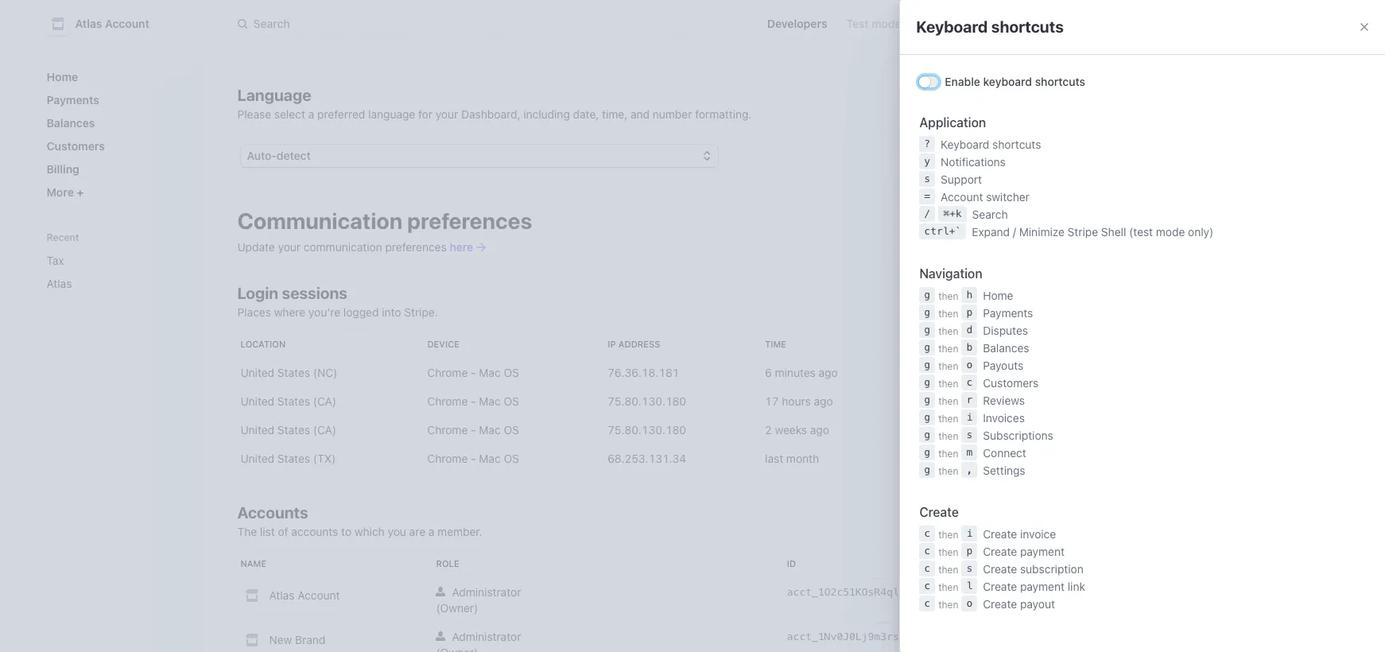 Task type: locate. For each thing, give the bounding box(es) containing it.
i
[[966, 411, 973, 423], [966, 527, 973, 539]]

keyboard shortcuts
[[916, 17, 1064, 36], [941, 137, 1041, 151]]

3 mac from the top
[[479, 423, 501, 437]]

o inside the g then o
[[966, 359, 973, 371]]

sessions inside login sessions places where you're logged into stripe.
[[282, 284, 347, 302]]

sign for sign out all other sessions
[[918, 294, 941, 308]]

1 chrome from the top
[[427, 366, 468, 379]]

0 horizontal spatial sessions
[[282, 284, 347, 302]]

1 payment from the top
[[1020, 545, 1065, 558]]

expired
[[913, 423, 951, 437], [913, 452, 951, 465]]

g for balances
[[924, 341, 930, 353]]

then for create subscription
[[938, 564, 959, 576]]

6 g from the top
[[924, 376, 930, 388]]

g down g then s
[[924, 446, 930, 458]]

4 os from the top
[[504, 452, 519, 465]]

2 os from the top
[[504, 394, 519, 408]]

1 o from the top
[[966, 359, 973, 371]]

then inside g then d
[[938, 325, 959, 337]]

0 horizontal spatial stripe
[[1068, 225, 1098, 238]]

sms,
[[318, 29, 345, 43]]

2 p from the top
[[966, 545, 973, 557]]

0 horizontal spatial search
[[253, 17, 290, 30]]

1 vertical spatial p
[[966, 545, 973, 557]]

invoices
[[983, 411, 1025, 424]]

g for settings
[[924, 464, 930, 476]]

2 mac from the top
[[479, 394, 501, 408]]

1 horizontal spatial payments
[[983, 306, 1033, 320]]

here link
[[450, 239, 486, 255]]

then inside g then c
[[938, 378, 959, 390]]

payments inside the core navigation links element
[[47, 93, 99, 107]]

1 horizontal spatial stripe
[[1164, 250, 1191, 262]]

g down g then h
[[924, 306, 930, 318]]

out for sign out all other sessions
[[944, 294, 961, 308]]

g inside g then s
[[924, 429, 930, 441]]

payments
[[47, 93, 99, 107], [983, 306, 1033, 320]]

g inside g then c
[[924, 376, 930, 388]]

2 enable from the left
[[661, 29, 695, 43]]

ago
[[819, 366, 838, 379], [814, 394, 833, 408], [810, 423, 829, 437]]

and
[[631, 107, 650, 121]]

2 united from the top
[[241, 394, 274, 408]]

then for payments
[[938, 308, 959, 320]]

mode
[[872, 17, 901, 30], [1156, 225, 1185, 238]]

id
[[732, 29, 743, 43], [787, 558, 796, 569]]

by up the accounting
[[1223, 224, 1234, 236]]

8 then from the top
[[938, 413, 959, 425]]

5 g from the top
[[924, 359, 930, 371]]

sessions up you're
[[282, 284, 347, 302]]

1 vertical spatial out
[[939, 394, 956, 408]]

create payment
[[983, 545, 1065, 558]]

0 vertical spatial a
[[308, 107, 314, 121]]

0 vertical spatial (ca)
[[313, 394, 336, 408]]

expired for last month
[[913, 452, 951, 465]]

if
[[589, 29, 595, 43]]

1 united states (ca) from the top
[[241, 394, 336, 408]]

1 vertical spatial sign
[[913, 394, 936, 408]]

test
[[846, 17, 869, 30]]

i for create invoice
[[966, 527, 973, 539]]

windows
[[760, 29, 807, 43]]

id up acct_1o2c51kosr4qlyxv
[[787, 558, 796, 569]]

then for disputes
[[938, 325, 959, 337]]

united down location
[[241, 366, 274, 379]]

0 horizontal spatial to
[[341, 525, 352, 538]]

16 then from the top
[[938, 599, 959, 611]]

1 vertical spatial preferences
[[385, 240, 447, 254]]

1 g from the top
[[924, 289, 930, 301]]

/ right expand
[[1013, 225, 1016, 238]]

then for create payment link
[[938, 581, 959, 593]]

united states (ca)
[[241, 394, 336, 408], [241, 423, 336, 437]]

then up g then c
[[938, 360, 959, 372]]

12 then from the top
[[938, 529, 959, 541]]

1 chrome        -        mac os from the top
[[427, 366, 519, 379]]

then inside the "c then l"
[[938, 581, 959, 593]]

balances link
[[40, 110, 193, 136]]

balances inside balances 'link'
[[47, 116, 95, 130]]

then inside g then i
[[938, 413, 959, 425]]

ip
[[608, 339, 616, 349]]

0 horizontal spatial customers
[[47, 139, 105, 153]]

then for reviews
[[938, 395, 959, 407]]

you right if
[[598, 29, 617, 43]]

0 vertical spatial united states (ca)
[[241, 394, 336, 408]]

8 g from the top
[[924, 411, 930, 423]]

o inside c then o
[[966, 597, 973, 609]]

g then d
[[924, 324, 973, 337]]

0 vertical spatial atlas
[[75, 17, 102, 30]]

then inside c then i
[[938, 529, 959, 541]]

then inside g then m
[[938, 448, 959, 460]]

c down the "c then l"
[[924, 597, 930, 609]]

1 horizontal spatial enable
[[661, 29, 695, 43]]

2 75.80.130.180 from the top
[[608, 423, 686, 437]]

p inside c then p
[[966, 545, 973, 557]]

then up g then d
[[938, 308, 959, 320]]

then down the "c then l"
[[938, 599, 959, 611]]

states left (tx)
[[277, 452, 310, 465]]

brand
[[295, 633, 325, 646]]

- for last month
[[471, 452, 476, 465]]

1 horizontal spatial mode
[[1156, 225, 1185, 238]]

g down g then i
[[924, 429, 930, 441]]

disputes
[[983, 323, 1028, 337]]

then inside c then o
[[938, 599, 959, 611]]

to left which
[[341, 525, 352, 538]]

you
[[598, 29, 617, 43], [839, 29, 857, 43], [388, 525, 406, 538]]

4 united from the top
[[241, 452, 274, 465]]

3 united from the top
[[241, 423, 274, 437]]

os for 17 hours ago
[[504, 394, 519, 408]]

by
[[1223, 224, 1234, 236], [1263, 237, 1274, 249]]

online
[[1284, 250, 1313, 262]]

c for create payment link
[[924, 580, 930, 592]]

0 vertical spatial id
[[732, 29, 743, 43]]

recent element
[[31, 247, 206, 297]]

2 chrome from the top
[[427, 394, 468, 408]]

g inside g then i
[[924, 411, 930, 423]]

c for create payout
[[924, 597, 930, 609]]

0 vertical spatial payment
[[1020, 545, 1065, 558]]

b
[[966, 341, 973, 353]]

0 horizontal spatial account
[[105, 17, 149, 30]]

then for create payout
[[938, 599, 959, 611]]

o for create
[[966, 597, 973, 609]]

keyboard shortcuts up keyboard
[[916, 17, 1064, 36]]

1 vertical spatial united states (ca)
[[241, 423, 336, 437]]

c up c then p
[[924, 527, 930, 539]]

a right are
[[428, 525, 434, 538]]

then up 'g then r' on the bottom of the page
[[938, 378, 959, 390]]

g for connect
[[924, 446, 930, 458]]

atlas link
[[40, 270, 171, 297]]

0 horizontal spatial atlas
[[47, 277, 72, 290]]

sync
[[1198, 224, 1220, 236]]

1 vertical spatial administrator
[[452, 630, 521, 643]]

mode right test
[[872, 17, 901, 30]]

s inside g then s
[[966, 429, 973, 441]]

0 vertical spatial home
[[47, 70, 78, 83]]

ago for 2 weeks ago
[[810, 423, 829, 437]]

0 vertical spatial mode
[[872, 17, 901, 30]]

1 i from the top
[[966, 411, 973, 423]]

g down g then m
[[924, 464, 930, 476]]

10 g from the top
[[924, 446, 930, 458]]

- for 17 hours ago
[[471, 394, 476, 408]]

then inside g then b
[[938, 343, 959, 355]]

1 horizontal spatial you
[[598, 29, 617, 43]]

0 vertical spatial account
[[105, 17, 149, 30]]

6 then from the top
[[938, 378, 959, 390]]

g inside g then m
[[924, 446, 930, 458]]

4 then from the top
[[938, 343, 959, 355]]

c inside c then s
[[924, 562, 930, 574]]

shortcuts
[[991, 17, 1064, 36], [1035, 75, 1085, 88], [992, 137, 1041, 151]]

customers up billing
[[47, 139, 105, 153]]

to right want
[[648, 29, 658, 43]]

1 vertical spatial s
[[966, 429, 973, 441]]

1 expired from the top
[[913, 423, 951, 437]]

create up create payment
[[983, 527, 1017, 541]]

dashboard,
[[461, 107, 520, 121]]

4 g from the top
[[924, 341, 930, 353]]

2 vertical spatial ago
[[810, 423, 829, 437]]

o down the b
[[966, 359, 973, 371]]

g then i
[[924, 411, 973, 425]]

hours
[[782, 394, 811, 408]]

create down create payment
[[983, 562, 1017, 576]]

account up home link
[[105, 17, 149, 30]]

search left the sms,
[[253, 17, 290, 30]]

1 united from the top
[[241, 366, 274, 379]]

0 horizontal spatial mode
[[872, 17, 901, 30]]

your right the for
[[436, 107, 458, 121]]

g inside 'g then r'
[[924, 394, 930, 406]]

g inside g then b
[[924, 341, 930, 353]]

then
[[938, 290, 959, 302], [938, 308, 959, 320], [938, 325, 959, 337], [938, 343, 959, 355], [938, 360, 959, 372], [938, 378, 959, 390], [938, 395, 959, 407], [938, 413, 959, 425], [938, 430, 959, 442], [938, 448, 959, 460], [938, 465, 959, 477], [938, 529, 959, 541], [938, 546, 959, 558], [938, 564, 959, 576], [938, 581, 959, 593], [938, 599, 959, 611]]

3 g from the top
[[924, 324, 930, 336]]

g inside g then h
[[924, 289, 930, 301]]

(owner)
[[436, 601, 478, 615]]

4 mac from the top
[[479, 452, 501, 465]]

out up g then i
[[939, 394, 956, 408]]

p for create
[[966, 545, 973, 557]]

c for create subscription
[[924, 562, 930, 574]]

(ca) for 2 weeks ago
[[313, 423, 336, 437]]

2 states from the top
[[277, 394, 310, 408]]

atlas account up brand
[[269, 588, 340, 602]]

3 os from the top
[[504, 423, 519, 437]]

another
[[926, 29, 966, 43]]

data
[[1194, 250, 1214, 262]]

1 horizontal spatial customers
[[983, 376, 1039, 389]]

2 administrator from the top
[[452, 630, 521, 643]]

0 vertical spatial search
[[253, 17, 290, 30]]

10 then from the top
[[938, 448, 959, 460]]

0 vertical spatial i
[[966, 411, 973, 423]]

create left the payout in the bottom right of the page
[[983, 597, 1017, 611]]

mode right (test
[[1156, 225, 1185, 238]]

2 chrome        -        mac os from the top
[[427, 394, 519, 408]]

united up united states (tx)
[[241, 423, 274, 437]]

c inside c then o
[[924, 597, 930, 609]]

p down h
[[966, 306, 973, 318]]

then inside the g then o
[[938, 360, 959, 372]]

enable left 'touch'
[[661, 29, 695, 43]]

1 vertical spatial i
[[966, 527, 973, 539]]

g inside g then d
[[924, 324, 930, 336]]

s for subscriptions
[[966, 429, 973, 441]]

0 vertical spatial shortcuts
[[991, 17, 1064, 36]]

atlas inside "link"
[[47, 277, 72, 290]]

account up brand
[[298, 588, 340, 602]]

0 vertical spatial sign
[[918, 294, 941, 308]]

c inside c then p
[[924, 545, 930, 557]]

expired down g then s
[[913, 452, 951, 465]]

1 vertical spatial shortcuts
[[1035, 75, 1085, 88]]

stripe down automate
[[1164, 250, 1191, 262]]

to inside accounts the list of accounts to which you are a member.
[[341, 525, 352, 538]]

keyboard up notifications
[[941, 137, 990, 151]]

united down united states (nc)
[[241, 394, 274, 408]]

payment for create payment link
[[1020, 580, 1065, 593]]

then inside g then h
[[938, 290, 959, 302]]

language
[[368, 107, 415, 121]]

united up accounts
[[241, 452, 274, 465]]

c then s
[[924, 562, 973, 576]]

recent navigation links element
[[31, 231, 206, 297]]

1 vertical spatial by
[[1263, 237, 1274, 249]]

preferences
[[407, 208, 532, 234], [385, 240, 447, 254]]

2 (ca) from the top
[[313, 423, 336, 437]]

0 horizontal spatial enable
[[281, 29, 315, 43]]

1 horizontal spatial /
[[1013, 225, 1016, 238]]

75.80.130.180 up '68.253.131.34'
[[608, 423, 686, 437]]

create for create
[[919, 505, 959, 519]]

4 chrome        -        mac os from the top
[[427, 452, 519, 465]]

atlas
[[75, 17, 102, 30], [47, 277, 72, 290], [269, 588, 295, 602]]

4 - from the top
[[471, 452, 476, 465]]

preferences up here link
[[407, 208, 532, 234]]

billing
[[47, 162, 79, 176]]

then up g then m
[[938, 430, 959, 442]]

administrator for new brand
[[452, 630, 521, 643]]

keyboard
[[916, 17, 988, 36], [941, 137, 990, 151]]

0 vertical spatial customers
[[47, 139, 105, 153]]

g inside g then ,
[[924, 464, 930, 476]]

1 (ca) from the top
[[313, 394, 336, 408]]

0 horizontal spatial balances
[[47, 116, 95, 130]]

then for connect
[[938, 448, 959, 460]]

3 states from the top
[[277, 423, 310, 437]]

c inside c then i
[[924, 527, 930, 539]]

then up the "c then l"
[[938, 564, 959, 576]]

create payment link
[[983, 580, 1085, 593]]

mac for 2 weeks ago
[[479, 423, 501, 437]]

g then b
[[924, 341, 973, 355]]

1 administrator from the top
[[452, 585, 521, 599]]

invoice uploader image
[[1101, 434, 1132, 466]]

create for create invoice
[[983, 527, 1017, 541]]

2 then from the top
[[938, 308, 959, 320]]

- for 2 weeks ago
[[471, 423, 476, 437]]

create for create payment link
[[983, 580, 1017, 593]]

create up create payout
[[983, 580, 1017, 593]]

0 vertical spatial keyboard
[[916, 17, 988, 36]]

0 horizontal spatial a
[[308, 107, 314, 121]]

c down c then i
[[924, 545, 930, 557]]

balances up billing
[[47, 116, 95, 130]]

Search search field
[[228, 9, 676, 39]]

i inside g then i
[[966, 411, 973, 423]]

3 enable from the left
[[889, 29, 923, 43]]

search up expand
[[972, 207, 1008, 221]]

ago right weeks
[[810, 423, 829, 437]]

75.80.130.180
[[608, 394, 686, 408], [608, 423, 686, 437]]

1 horizontal spatial to
[[648, 29, 658, 43]]

payment up the payout in the bottom right of the page
[[1020, 580, 1065, 593]]

0 horizontal spatial /
[[924, 208, 930, 219]]

g up sign out
[[924, 376, 930, 388]]

3 chrome        -        mac os from the top
[[427, 423, 519, 437]]

out left 'all'
[[944, 294, 961, 308]]

administrator down (owner)
[[452, 630, 521, 643]]

create invoice
[[983, 527, 1056, 541]]

7 then from the top
[[938, 395, 959, 407]]

1 vertical spatial expired
[[913, 452, 951, 465]]

or left windows
[[746, 29, 757, 43]]

1 vertical spatial mode
[[1156, 225, 1185, 238]]

keyboard left 'first.'
[[916, 17, 988, 36]]

chargeblast image
[[1101, 294, 1132, 326]]

1 horizontal spatial sessions
[[1010, 294, 1056, 308]]

1 horizontal spatial or
[[746, 29, 757, 43]]

united for 2 weeks ago
[[241, 423, 274, 437]]

9 g from the top
[[924, 429, 930, 441]]

keyboard
[[983, 75, 1032, 88]]

0 vertical spatial administrator
[[452, 585, 521, 599]]

1 - from the top
[[471, 366, 476, 379]]

0 vertical spatial o
[[966, 359, 973, 371]]

1 vertical spatial ago
[[814, 394, 833, 408]]

2 vertical spatial to
[[341, 525, 352, 538]]

4 chrome from the top
[[427, 452, 468, 465]]

acodei
[[1236, 224, 1267, 236]]

expand
[[972, 225, 1010, 238]]

then for balances
[[938, 343, 959, 355]]

1 horizontal spatial quickbooks
[[1228, 250, 1281, 262]]

1 vertical spatial payment
[[1020, 580, 1065, 593]]

home right h
[[983, 288, 1013, 302]]

2 vertical spatial account
[[298, 588, 340, 602]]

o for navigation
[[966, 359, 973, 371]]

1 vertical spatial o
[[966, 597, 973, 609]]

trust swiftly image
[[1101, 504, 1132, 536]]

6
[[765, 366, 772, 379]]

1 75.80.130.180 from the top
[[608, 394, 686, 408]]

13 then from the top
[[938, 546, 959, 558]]

then up g then s
[[938, 413, 959, 425]]

current
[[913, 366, 952, 379]]

are
[[409, 525, 425, 538]]

automate
[[1142, 237, 1185, 249]]

sign out
[[913, 394, 956, 408]]

stripe
[[1068, 225, 1098, 238], [1164, 250, 1191, 262]]

then up 'g then p'
[[938, 290, 959, 302]]

0 vertical spatial expired
[[913, 423, 951, 437]]

sign up g then i
[[913, 394, 936, 408]]

united states (ca) for 17 hours ago
[[241, 394, 336, 408]]

enable
[[281, 29, 315, 43], [661, 29, 695, 43], [889, 29, 923, 43]]

account down support
[[941, 190, 983, 203]]

17
[[765, 394, 779, 408]]

1 horizontal spatial balances
[[983, 341, 1029, 354]]

out inside sign out button
[[939, 394, 956, 408]]

1 vertical spatial to
[[1216, 250, 1225, 262]]

shortcuts up notifications
[[992, 137, 1041, 151]]

account inside button
[[105, 17, 149, 30]]

id right 'touch'
[[732, 29, 743, 43]]

or right apps, at top left
[[451, 29, 461, 43]]

search
[[253, 17, 290, 30], [972, 207, 1008, 221]]

states down united states (nc)
[[277, 394, 310, 408]]

session
[[955, 366, 993, 379]]

your inside "language please select a preferred language for your dashboard, including date, time, and number formatting."
[[436, 107, 458, 121]]

you left must in the top right of the page
[[839, 29, 857, 43]]

exemptax image
[[1101, 364, 1132, 396]]

(test
[[1129, 225, 1153, 238]]

then inside 'g then p'
[[938, 308, 959, 320]]

2 g from the top
[[924, 306, 930, 318]]

1 horizontal spatial account
[[298, 588, 340, 602]]

c inside the "c then l"
[[924, 580, 930, 592]]

i inside c then i
[[966, 527, 973, 539]]

united for 17 hours ago
[[241, 394, 274, 408]]

address
[[618, 339, 660, 349]]

(ca) for 17 hours ago
[[313, 394, 336, 408]]

1 horizontal spatial atlas
[[75, 17, 102, 30]]

chrome        -        mac os for last month
[[427, 452, 519, 465]]

2 or from the left
[[746, 29, 757, 43]]

g inside the g then o
[[924, 359, 930, 371]]

then inside c then s
[[938, 564, 959, 576]]

(ca) down (nc)
[[313, 394, 336, 408]]

i up c then p
[[966, 527, 973, 539]]

2 payment from the top
[[1020, 580, 1065, 593]]

a inside accounts the list of accounts to which you are a member.
[[428, 525, 434, 538]]

shortcuts right keyboard
[[1035, 75, 1085, 88]]

atlas account up home link
[[75, 17, 149, 30]]

1 then from the top
[[938, 290, 959, 302]]

atlas inside button
[[75, 17, 102, 30]]

payments up disputes
[[983, 306, 1033, 320]]

g for customers
[[924, 376, 930, 388]]

15 then from the top
[[938, 581, 959, 593]]

notifications
[[941, 155, 1006, 168]]

1 mac from the top
[[479, 366, 501, 379]]

stripe left shell
[[1068, 225, 1098, 238]]

sessions inside button
[[1010, 294, 1056, 308]]

g then o
[[924, 359, 973, 372]]

2 weeks ago
[[765, 423, 829, 437]]

payment down invoice
[[1020, 545, 1065, 558]]

11 g from the top
[[924, 464, 930, 476]]

(ca)
[[313, 394, 336, 408], [313, 423, 336, 437]]

invoice
[[1020, 527, 1056, 541]]

s down y
[[924, 173, 930, 184]]

7 g from the top
[[924, 394, 930, 406]]

c then p
[[924, 545, 973, 558]]

0 horizontal spatial quickbooks
[[1142, 224, 1195, 236]]

1 horizontal spatial search
[[972, 207, 1008, 221]]

g down g then c
[[924, 394, 930, 406]]

then inside 'g then r'
[[938, 395, 959, 407]]

/ down =
[[924, 208, 930, 219]]

recent
[[47, 231, 79, 243]]

0 horizontal spatial payments
[[47, 93, 99, 107]]

1 vertical spatial customers
[[983, 376, 1039, 389]]

administrator
[[452, 585, 521, 599], [452, 630, 521, 643]]

g up current
[[924, 341, 930, 353]]

c for create payment
[[924, 545, 930, 557]]

ago right minutes
[[819, 366, 838, 379]]

stripe.
[[404, 305, 438, 319]]

1 enable from the left
[[281, 29, 315, 43]]

1 vertical spatial id
[[787, 558, 796, 569]]

2 horizontal spatial to
[[1216, 250, 1225, 262]]

s inside c then s
[[966, 562, 973, 574]]

ago right 'hours'
[[814, 394, 833, 408]]

0 vertical spatial payments
[[47, 93, 99, 107]]

(ca) up (tx)
[[313, 423, 336, 437]]

balances down disputes
[[983, 341, 1029, 354]]

os for last month
[[504, 452, 519, 465]]

c then o
[[924, 597, 973, 611]]

9 then from the top
[[938, 430, 959, 442]]

1 vertical spatial payments
[[983, 306, 1033, 320]]

g down g then b
[[924, 359, 930, 371]]

1 p from the top
[[966, 306, 973, 318]]

minutes
[[775, 366, 816, 379]]

quickbooks down the accounting
[[1228, 250, 1281, 262]]

out inside sign out all other sessions button
[[944, 294, 961, 308]]

2 expired from the top
[[913, 452, 951, 465]]

i down r
[[966, 411, 973, 423]]

want
[[620, 29, 645, 43]]

enable right can
[[281, 29, 315, 43]]

then up the g then o
[[938, 343, 959, 355]]

p for navigation
[[966, 306, 973, 318]]

list
[[260, 525, 275, 538]]

customers link
[[40, 133, 193, 159]]

g inside 'g then p'
[[924, 306, 930, 318]]

quickbooks up automate
[[1142, 224, 1195, 236]]

1 os from the top
[[504, 366, 519, 379]]

shell
[[1101, 225, 1126, 238]]

keyboard shortcuts up notifications
[[941, 137, 1041, 151]]

1 vertical spatial stripe
[[1164, 250, 1191, 262]]

s for create subscription
[[966, 562, 973, 574]]

1 horizontal spatial a
[[428, 525, 434, 538]]

3 - from the top
[[471, 423, 476, 437]]

preferences down "communication preferences"
[[385, 240, 447, 254]]

customers up reviews
[[983, 376, 1039, 389]]

⌘+k
[[943, 208, 962, 219]]

0 horizontal spatial you
[[388, 525, 406, 538]]

1 vertical spatial a
[[428, 525, 434, 538]]

p down c then i
[[966, 545, 973, 557]]

your down automate
[[1142, 250, 1162, 262]]

p inside 'g then p'
[[966, 306, 973, 318]]

2 united states (ca) from the top
[[241, 423, 336, 437]]

75.80.130.180 for 2 weeks ago
[[608, 423, 686, 437]]

then inside c then p
[[938, 546, 959, 558]]

you inside accounts the list of accounts to which you are a member.
[[388, 525, 406, 538]]

2 i from the top
[[966, 527, 973, 539]]

acct_1o2c51kosr4qlyxv
[[787, 586, 918, 598]]

0 horizontal spatial atlas account
[[75, 17, 149, 30]]

2 horizontal spatial account
[[941, 190, 983, 203]]

then inside g then ,
[[938, 465, 959, 477]]

then up c then o
[[938, 581, 959, 593]]

3 chrome from the top
[[427, 423, 468, 437]]

create down the create invoice
[[983, 545, 1017, 558]]

0 vertical spatial p
[[966, 306, 973, 318]]

current session
[[913, 366, 993, 379]]

4 states from the top
[[277, 452, 310, 465]]

states up united states (tx)
[[277, 423, 310, 437]]

1 vertical spatial keyboard
[[941, 137, 990, 151]]

your
[[436, 107, 458, 121], [1188, 237, 1208, 249], [278, 240, 301, 254], [1142, 250, 1162, 262]]

2 o from the top
[[966, 597, 973, 609]]

communication
[[237, 208, 403, 234]]

weeks
[[775, 423, 807, 437]]

1 vertical spatial atlas account
[[269, 588, 340, 602]]

11 then from the top
[[938, 465, 959, 477]]

by down acodei
[[1263, 237, 1274, 249]]

then for subscriptions
[[938, 430, 959, 442]]

1 vertical spatial home
[[983, 288, 1013, 302]]

c then l
[[924, 580, 973, 593]]

5 then from the top
[[938, 360, 959, 372]]

shortcuts right step
[[991, 17, 1064, 36]]

2 horizontal spatial atlas
[[269, 588, 295, 602]]

0 vertical spatial to
[[648, 29, 658, 43]]

1 states from the top
[[277, 366, 310, 379]]

united states (ca) for 2 weeks ago
[[241, 423, 336, 437]]

then up g then i
[[938, 395, 959, 407]]

united for 6 minutes ago
[[241, 366, 274, 379]]

expired for 2 weeks ago
[[913, 423, 951, 437]]

14 then from the top
[[938, 564, 959, 576]]

0 vertical spatial atlas account
[[75, 17, 149, 30]]

1 vertical spatial (ca)
[[313, 423, 336, 437]]

c down c then p
[[924, 562, 930, 574]]

syncing
[[1276, 237, 1311, 249]]

2 - from the top
[[471, 394, 476, 408]]

then inside g then s
[[938, 430, 959, 442]]

2 vertical spatial s
[[966, 562, 973, 574]]

3 then from the top
[[938, 325, 959, 337]]



Task type: describe. For each thing, give the bounding box(es) containing it.
authenticator
[[348, 29, 417, 43]]

into
[[382, 305, 401, 319]]

1 horizontal spatial atlas account
[[269, 588, 340, 602]]

payout
[[1020, 597, 1055, 611]]

out for sign out
[[939, 394, 956, 408]]

update
[[237, 240, 275, 254]]

g for payments
[[924, 306, 930, 318]]

core navigation links element
[[40, 64, 193, 205]]

must
[[860, 29, 886, 43]]

accounting
[[1210, 237, 1260, 249]]

communication preferences
[[237, 208, 532, 234]]

chrome for 2 weeks ago
[[427, 423, 468, 437]]

1 horizontal spatial id
[[787, 558, 796, 569]]

atlas account button
[[47, 13, 165, 35]]

language please select a preferred language for your dashboard, including date, time, and number formatting.
[[237, 86, 752, 121]]

1 vertical spatial search
[[972, 207, 1008, 221]]

login sessions places where you're logged into stripe.
[[237, 284, 438, 319]]

0 horizontal spatial id
[[732, 29, 743, 43]]

new
[[269, 633, 292, 646]]

1 vertical spatial keyboard shortcuts
[[941, 137, 1041, 151]]

h
[[966, 289, 973, 301]]

link
[[1068, 580, 1085, 593]]

75.80.130.180 for 17 hours ago
[[608, 394, 686, 408]]

home link
[[40, 64, 193, 90]]

search inside search box
[[253, 17, 290, 30]]

g then r
[[924, 394, 973, 407]]

0 vertical spatial s
[[924, 173, 930, 184]]

developers link
[[761, 11, 834, 37]]

places
[[237, 305, 271, 319]]

then for settings
[[938, 465, 959, 477]]

create for create payment
[[983, 545, 1017, 558]]

administrator for atlas account
[[452, 585, 521, 599]]

united states (tx)
[[241, 452, 336, 465]]

accounts the list of accounts to which you are a member.
[[237, 503, 482, 538]]

tax link
[[40, 247, 171, 274]]

0 vertical spatial preferences
[[407, 208, 532, 234]]

subscription
[[1020, 562, 1084, 576]]

(nc)
[[313, 366, 337, 379]]

support
[[941, 172, 982, 186]]

g for payouts
[[924, 359, 930, 371]]

quickbooks sync by acodei image
[[1101, 224, 1132, 256]]

first.
[[994, 29, 1017, 43]]

then for payouts
[[938, 360, 959, 372]]

touch
[[698, 29, 729, 43]]

for
[[418, 107, 433, 121]]

2 vertical spatial shortcuts
[[992, 137, 1041, 151]]

accounts
[[237, 503, 308, 522]]

member.
[[437, 525, 482, 538]]

then for customers
[[938, 378, 959, 390]]

here
[[450, 240, 473, 254]]

1 vertical spatial quickbooks
[[1228, 250, 1281, 262]]

i for invoices
[[966, 411, 973, 423]]

svg image
[[1048, 590, 1058, 599]]

ago for 6 minutes ago
[[819, 366, 838, 379]]

other
[[979, 294, 1007, 308]]

can
[[259, 29, 278, 43]]

chrome for 6 minutes ago
[[427, 366, 468, 379]]

sign out button
[[913, 394, 956, 410]]

reviews
[[983, 393, 1025, 407]]

2 horizontal spatial you
[[839, 29, 857, 43]]

please
[[237, 107, 271, 121]]

- for 6 minutes ago
[[471, 366, 476, 379]]

g for invoices
[[924, 411, 930, 423]]

hardware
[[464, 29, 512, 43]]

g then ,
[[924, 464, 973, 477]]

your up the "data"
[[1188, 237, 1208, 249]]

which
[[355, 525, 385, 538]]

united states (nc)
[[241, 366, 337, 379]]

all
[[964, 294, 976, 308]]

r
[[966, 394, 973, 406]]

of
[[278, 525, 288, 538]]

chrome        -        mac os for 2 weeks ago
[[427, 423, 519, 437]]

states for 2
[[277, 423, 310, 437]]

sign out all other sessions button
[[911, 290, 1062, 312]]

switcher
[[986, 190, 1030, 203]]

g for home
[[924, 289, 930, 301]]

1 horizontal spatial by
[[1263, 237, 1274, 249]]

payouts
[[983, 358, 1024, 372]]

mac for 17 hours ago
[[479, 394, 501, 408]]

create subscription
[[983, 562, 1084, 576]]

g then s
[[924, 429, 973, 442]]

1 vertical spatial account
[[941, 190, 983, 203]]

then for invoices
[[938, 413, 959, 425]]

os for 6 minutes ago
[[504, 366, 519, 379]]

create payout
[[983, 597, 1055, 611]]

formatting.
[[695, 107, 752, 121]]

c inside g then c
[[966, 376, 973, 388]]

payments link
[[40, 87, 193, 113]]

time
[[765, 339, 786, 349]]

united for last month
[[241, 452, 274, 465]]

last month
[[765, 452, 819, 465]]

ago for 17 hours ago
[[814, 394, 833, 408]]

0 vertical spatial quickbooks
[[1142, 224, 1195, 236]]

login
[[237, 284, 278, 302]]

chrome        -        mac os for 17 hours ago
[[427, 394, 519, 408]]

test mode
[[846, 17, 901, 30]]

sign for sign out
[[913, 394, 936, 408]]

device
[[427, 339, 460, 349]]

g for reviews
[[924, 394, 930, 406]]

expand / minimize stripe shell (test mode only)
[[972, 225, 1214, 238]]

d
[[966, 324, 973, 336]]

(tx)
[[313, 452, 336, 465]]

home inside the core navigation links element
[[47, 70, 78, 83]]

atlas account inside button
[[75, 17, 149, 30]]

number
[[653, 107, 692, 121]]

billing link
[[40, 156, 193, 182]]

to inside quickbooks sync by acodei automate your accounting by syncing your stripe data to quickbooks online
[[1216, 250, 1225, 262]]

=
[[924, 190, 930, 202]]

stripe inside quickbooks sync by acodei automate your accounting by syncing your stripe data to quickbooks online
[[1164, 250, 1191, 262]]

0 vertical spatial by
[[1223, 224, 1234, 236]]

g then c
[[924, 376, 973, 390]]

enable
[[945, 75, 980, 88]]

create for create payout
[[983, 597, 1017, 611]]

payment for create payment
[[1020, 545, 1065, 558]]

customers inside the core navigation links element
[[47, 139, 105, 153]]

2 vertical spatial atlas
[[269, 588, 295, 602]]

application
[[919, 115, 986, 130]]

states for 6
[[277, 366, 310, 379]]

then for home
[[938, 290, 959, 302]]

1 or from the left
[[451, 29, 461, 43]]

language
[[237, 86, 311, 104]]

security
[[515, 29, 556, 43]]

enable keyboard shortcuts
[[945, 75, 1085, 88]]

g then p
[[924, 306, 973, 320]]

states for last
[[277, 452, 310, 465]]

tax
[[47, 254, 64, 267]]

mac for 6 minutes ago
[[479, 366, 501, 379]]

states for 17
[[277, 394, 310, 408]]

a inside "language please select a preferred language for your dashboard, including date, time, and number formatting."
[[308, 107, 314, 121]]

chrome for last month
[[427, 452, 468, 465]]

sign out all other sessions
[[918, 294, 1056, 308]]

0 vertical spatial stripe
[[1068, 225, 1098, 238]]

1 horizontal spatial home
[[983, 288, 1013, 302]]

then for create invoice
[[938, 529, 959, 541]]

then for create payment
[[938, 546, 959, 558]]

g then m
[[924, 446, 973, 460]]

communication
[[304, 240, 382, 254]]

g for subscriptions
[[924, 429, 930, 441]]

step
[[969, 29, 991, 43]]

chrome for 17 hours ago
[[427, 394, 468, 408]]

create for create subscription
[[983, 562, 1017, 576]]

your right the update
[[278, 240, 301, 254]]

name
[[241, 558, 266, 569]]

0 vertical spatial keyboard shortcuts
[[916, 17, 1064, 36]]

os for 2 weeks ago
[[504, 423, 519, 437]]

1 vertical spatial balances
[[983, 341, 1029, 354]]

chrome        -        mac os for 6 minutes ago
[[427, 366, 519, 379]]

more button
[[40, 179, 193, 205]]

developers
[[767, 17, 827, 30]]

c then i
[[924, 527, 973, 541]]

quickbooks sync by acodei automate your accounting by syncing your stripe data to quickbooks online
[[1142, 224, 1313, 262]]

mac for last month
[[479, 452, 501, 465]]

c for create invoice
[[924, 527, 930, 539]]

1 vertical spatial /
[[1013, 225, 1016, 238]]

6 minutes ago
[[765, 366, 838, 379]]

g for disputes
[[924, 324, 930, 336]]



Task type: vqa. For each thing, say whether or not it's contained in the screenshot.
online
yes



